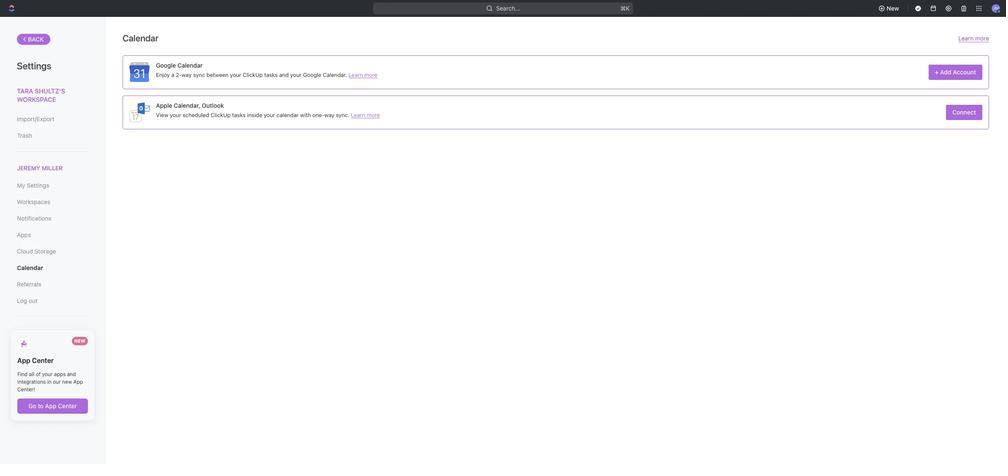 Task type: locate. For each thing, give the bounding box(es) containing it.
app right new
[[73, 379, 83, 385]]

way left sync.
[[325, 111, 335, 118]]

back link
[[17, 34, 50, 45]]

1 vertical spatial new
[[74, 338, 85, 344]]

center down new
[[58, 403, 77, 410]]

enjoy
[[156, 71, 170, 78]]

1 vertical spatial settings
[[27, 182, 49, 189]]

2 vertical spatial learn
[[351, 111, 366, 118]]

2 vertical spatial app
[[45, 403, 56, 410]]

app right to
[[45, 403, 56, 410]]

app up find
[[17, 357, 30, 365]]

shultz's
[[35, 87, 65, 95]]

1 vertical spatial calendar
[[178, 62, 203, 69]]

settings
[[17, 60, 51, 71], [27, 182, 49, 189]]

learn inside apple calendar, outlook view your scheduled clickup tasks inside your calendar with one-way sync. learn more
[[351, 111, 366, 118]]

calendar
[[123, 33, 159, 43], [178, 62, 203, 69], [17, 264, 43, 272]]

your up in on the bottom left of page
[[42, 371, 53, 378]]

1 horizontal spatial google
[[303, 71, 322, 78]]

more right sync.
[[367, 111, 380, 118]]

sync
[[193, 71, 205, 78]]

way
[[182, 71, 192, 78], [325, 111, 335, 118]]

more right calendar.
[[365, 71, 378, 78]]

1 vertical spatial app
[[73, 379, 83, 385]]

0 vertical spatial learn
[[959, 35, 974, 42]]

0 horizontal spatial calendar
[[17, 264, 43, 272]]

more inside google calendar enjoy a 2-way sync between your clickup tasks and your google calendar. learn more
[[365, 71, 378, 78]]

storage
[[35, 248, 56, 255]]

1 vertical spatial learn more link
[[349, 71, 378, 78]]

way left "sync"
[[182, 71, 192, 78]]

clickup inside google calendar enjoy a 2-way sync between your clickup tasks and your google calendar. learn more
[[243, 71, 263, 78]]

1 horizontal spatial app
[[45, 403, 56, 410]]

2 vertical spatial more
[[367, 111, 380, 118]]

1 vertical spatial way
[[325, 111, 335, 118]]

my settings link
[[17, 179, 88, 193]]

back
[[28, 36, 44, 43]]

integrations
[[17, 379, 46, 385]]

settings up tara
[[17, 60, 51, 71]]

calendar.
[[323, 71, 347, 78]]

+
[[936, 69, 939, 76]]

workspaces link
[[17, 195, 88, 209]]

jm button
[[990, 2, 1003, 15]]

tasks
[[264, 71, 278, 78], [232, 111, 246, 118]]

calendar inside google calendar enjoy a 2-way sync between your clickup tasks and your google calendar. learn more
[[178, 62, 203, 69]]

1 vertical spatial tasks
[[232, 111, 246, 118]]

new inside button
[[887, 5, 900, 12]]

way inside google calendar enjoy a 2-way sync between your clickup tasks and your google calendar. learn more
[[182, 71, 192, 78]]

notifications link
[[17, 212, 88, 226]]

more down jm 'dropdown button'
[[976, 35, 990, 42]]

0 vertical spatial way
[[182, 71, 192, 78]]

0 horizontal spatial tasks
[[232, 111, 246, 118]]

0 vertical spatial app
[[17, 357, 30, 365]]

0 horizontal spatial new
[[74, 338, 85, 344]]

my settings
[[17, 182, 49, 189]]

2 horizontal spatial app
[[73, 379, 83, 385]]

apple calendar, outlook view your scheduled clickup tasks inside your calendar with one-way sync. learn more
[[156, 102, 380, 118]]

1 vertical spatial center
[[58, 403, 77, 410]]

tasks inside google calendar enjoy a 2-way sync between your clickup tasks and your google calendar. learn more
[[264, 71, 278, 78]]

tasks left inside
[[232, 111, 246, 118]]

2 vertical spatial learn more link
[[351, 111, 380, 118]]

import/export link
[[17, 112, 88, 126]]

to
[[38, 403, 44, 410]]

import/export
[[17, 115, 54, 123]]

learn right calendar.
[[349, 71, 363, 78]]

0 vertical spatial calendar
[[123, 33, 159, 43]]

more
[[976, 35, 990, 42], [365, 71, 378, 78], [367, 111, 380, 118]]

more inside apple calendar, outlook view your scheduled clickup tasks inside your calendar with one-way sync. learn more
[[367, 111, 380, 118]]

app center
[[17, 357, 54, 365]]

and up apple calendar, outlook view your scheduled clickup tasks inside your calendar with one-way sync. learn more
[[279, 71, 289, 78]]

2 horizontal spatial calendar
[[178, 62, 203, 69]]

app
[[17, 357, 30, 365], [73, 379, 83, 385], [45, 403, 56, 410]]

clickup
[[243, 71, 263, 78], [211, 111, 231, 118]]

tara shultz's workspace
[[17, 87, 65, 103]]

app inside find all of your apps and integrations in our new app center!
[[73, 379, 83, 385]]

your
[[230, 71, 241, 78], [290, 71, 302, 78], [170, 111, 181, 118], [264, 111, 275, 118], [42, 371, 53, 378]]

between
[[207, 71, 229, 78]]

learn up the account
[[959, 35, 974, 42]]

more for connect
[[367, 111, 380, 118]]

and up new
[[67, 371, 76, 378]]

in
[[47, 379, 51, 385]]

trash link
[[17, 129, 88, 143]]

go to app center button
[[17, 399, 88, 414]]

0 horizontal spatial way
[[182, 71, 192, 78]]

0 vertical spatial new
[[887, 5, 900, 12]]

1 vertical spatial learn
[[349, 71, 363, 78]]

1 horizontal spatial calendar
[[123, 33, 159, 43]]

cloud storage link
[[17, 245, 88, 259]]

center
[[32, 357, 54, 365], [58, 403, 77, 410]]

2 vertical spatial calendar
[[17, 264, 43, 272]]

1 horizontal spatial center
[[58, 403, 77, 410]]

center!
[[17, 387, 35, 393]]

0 horizontal spatial google
[[156, 62, 176, 69]]

learn more link right calendar.
[[349, 71, 378, 78]]

1 horizontal spatial clickup
[[243, 71, 263, 78]]

clickup inside apple calendar, outlook view your scheduled clickup tasks inside your calendar with one-way sync. learn more
[[211, 111, 231, 118]]

account
[[954, 69, 977, 76]]

tasks up apple calendar, outlook view your scheduled clickup tasks inside your calendar with one-way sync. learn more
[[264, 71, 278, 78]]

0 horizontal spatial clickup
[[211, 111, 231, 118]]

with
[[300, 111, 311, 118]]

connect button
[[947, 105, 983, 120]]

google
[[156, 62, 176, 69], [303, 71, 322, 78]]

your right inside
[[264, 111, 275, 118]]

learn for +
[[349, 71, 363, 78]]

and
[[279, 71, 289, 78], [67, 371, 76, 378]]

google left calendar.
[[303, 71, 322, 78]]

learn more link up the account
[[959, 35, 990, 42]]

1 vertical spatial and
[[67, 371, 76, 378]]

learn inside google calendar enjoy a 2-way sync between your clickup tasks and your google calendar. learn more
[[349, 71, 363, 78]]

clickup right between
[[243, 71, 263, 78]]

learn more link
[[959, 35, 990, 42], [349, 71, 378, 78], [351, 111, 380, 118]]

your left calendar.
[[290, 71, 302, 78]]

1 vertical spatial clickup
[[211, 111, 231, 118]]

0 vertical spatial tasks
[[264, 71, 278, 78]]

center inside button
[[58, 403, 77, 410]]

referrals
[[17, 281, 41, 288]]

center up of on the bottom
[[32, 357, 54, 365]]

log out link
[[17, 294, 88, 308]]

learn more link right sync.
[[351, 111, 380, 118]]

1 horizontal spatial new
[[887, 5, 900, 12]]

google up enjoy
[[156, 62, 176, 69]]

new button
[[875, 2, 905, 15]]

trash
[[17, 132, 32, 139]]

learn
[[959, 35, 974, 42], [349, 71, 363, 78], [351, 111, 366, 118]]

learn right sync.
[[351, 111, 366, 118]]

0 horizontal spatial center
[[32, 357, 54, 365]]

0 horizontal spatial and
[[67, 371, 76, 378]]

0 vertical spatial and
[[279, 71, 289, 78]]

new
[[887, 5, 900, 12], [74, 338, 85, 344]]

0 vertical spatial clickup
[[243, 71, 263, 78]]

settings right 'my'
[[27, 182, 49, 189]]

google calendar enjoy a 2-way sync between your clickup tasks and your google calendar. learn more
[[156, 62, 378, 78]]

1 horizontal spatial tasks
[[264, 71, 278, 78]]

0 vertical spatial center
[[32, 357, 54, 365]]

connect
[[953, 109, 977, 116]]

tara
[[17, 87, 33, 95]]

1 horizontal spatial way
[[325, 111, 335, 118]]

clickup down outlook
[[211, 111, 231, 118]]

1 horizontal spatial and
[[279, 71, 289, 78]]

1 vertical spatial more
[[365, 71, 378, 78]]

apps
[[54, 371, 66, 378]]



Task type: vqa. For each thing, say whether or not it's contained in the screenshot.
Cloud Storage link
yes



Task type: describe. For each thing, give the bounding box(es) containing it.
new inside settings element
[[74, 338, 85, 344]]

more for +
[[365, 71, 378, 78]]

view
[[156, 111, 168, 118]]

out
[[29, 297, 38, 305]]

outlook
[[202, 102, 224, 109]]

jm
[[994, 6, 1000, 11]]

learn more link for connect
[[351, 111, 380, 118]]

calendar
[[277, 111, 299, 118]]

way inside apple calendar, outlook view your scheduled clickup tasks inside your calendar with one-way sync. learn more
[[325, 111, 335, 118]]

calendar inside settings element
[[17, 264, 43, 272]]

0 vertical spatial learn more link
[[959, 35, 990, 42]]

+ add account
[[936, 69, 977, 76]]

of
[[36, 371, 41, 378]]

workspaces
[[17, 198, 50, 206]]

jeremy
[[17, 165, 40, 172]]

0 vertical spatial settings
[[17, 60, 51, 71]]

0 vertical spatial more
[[976, 35, 990, 42]]

log
[[17, 297, 27, 305]]

cloud storage
[[17, 248, 56, 255]]

jeremy miller
[[17, 165, 63, 172]]

new
[[62, 379, 72, 385]]

2-
[[176, 71, 182, 78]]

search...
[[496, 5, 521, 12]]

all
[[29, 371, 34, 378]]

apple
[[156, 102, 172, 109]]

1 vertical spatial google
[[303, 71, 322, 78]]

our
[[53, 379, 61, 385]]

referrals link
[[17, 278, 88, 292]]

⌘k
[[621, 5, 630, 12]]

0 vertical spatial google
[[156, 62, 176, 69]]

app inside go to app center button
[[45, 403, 56, 410]]

learn for connect
[[351, 111, 366, 118]]

calendar link
[[17, 261, 88, 275]]

apps
[[17, 231, 31, 239]]

find all of your apps and integrations in our new app center!
[[17, 371, 83, 393]]

apps link
[[17, 228, 88, 242]]

inside
[[247, 111, 262, 118]]

learn more link for +
[[349, 71, 378, 78]]

sync.
[[336, 111, 350, 118]]

workspace
[[17, 95, 56, 103]]

your right between
[[230, 71, 241, 78]]

go to app center
[[28, 403, 77, 410]]

add
[[941, 69, 952, 76]]

log out
[[17, 297, 38, 305]]

a
[[171, 71, 174, 78]]

learn more
[[959, 35, 990, 42]]

settings element
[[0, 17, 106, 464]]

0 horizontal spatial app
[[17, 357, 30, 365]]

scheduled
[[183, 111, 209, 118]]

and inside find all of your apps and integrations in our new app center!
[[67, 371, 76, 378]]

and inside google calendar enjoy a 2-way sync between your clickup tasks and your google calendar. learn more
[[279, 71, 289, 78]]

your inside find all of your apps and integrations in our new app center!
[[42, 371, 53, 378]]

cloud
[[17, 248, 33, 255]]

calendar,
[[174, 102, 200, 109]]

my
[[17, 182, 25, 189]]

tasks inside apple calendar, outlook view your scheduled clickup tasks inside your calendar with one-way sync. learn more
[[232, 111, 246, 118]]

one-
[[313, 111, 325, 118]]

go
[[28, 403, 36, 410]]

your right the view
[[170, 111, 181, 118]]

notifications
[[17, 215, 51, 222]]

find
[[17, 371, 28, 378]]

miller
[[42, 165, 63, 172]]



